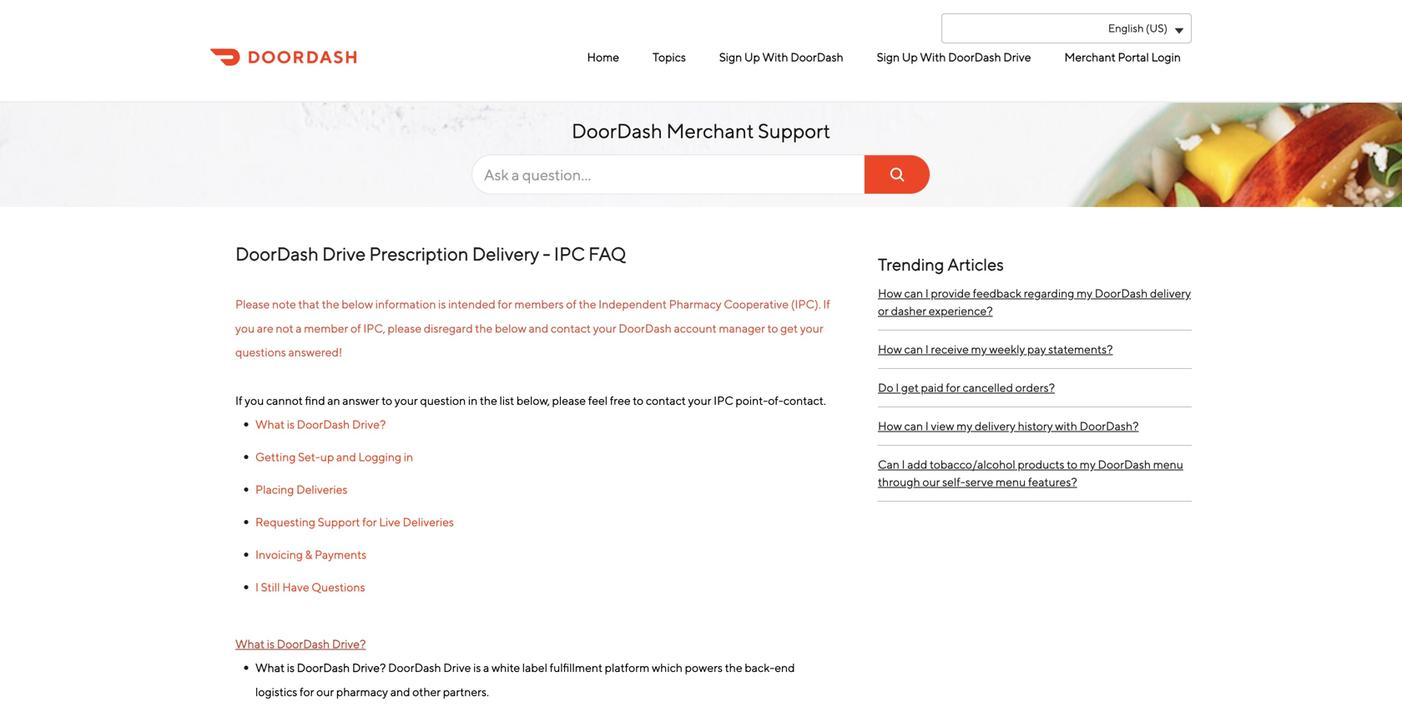Task type: vqa. For each thing, say whether or not it's contained in the screenshot.
Pharmacy
yes



Task type: describe. For each thing, give the bounding box(es) containing it.
0 vertical spatial support
[[758, 119, 831, 143]]

i left view
[[926, 419, 929, 433]]

delivery inside how can i provide feedback regarding my doordash delivery or dasher experience?
[[1151, 286, 1192, 300]]

please note that the below information is intended for members of the independent pharmacy cooperative (ipc). if you are not a member of ipc, please disregard the below and contact your doordash account manager to get your questions answered!
[[235, 297, 831, 359]]

information
[[376, 297, 436, 311]]

getting set-up and logging in link
[[256, 450, 413, 464]]

your left point- in the bottom right of the page
[[688, 394, 712, 407]]

account
[[674, 321, 717, 335]]

merchant portal login
[[1065, 50, 1182, 64]]

delivery inside how can i view my delivery history with doordash? link
[[975, 419, 1016, 433]]

trending articles
[[878, 255, 1004, 274]]

doordash inside can i add tobacco/alcohol products to my doordash menu through our self-serve menu features?
[[1098, 458, 1152, 471]]

is inside doordash drive is a white label fulfillment platform which powers the back-end logistics for our pharmacy and other partners.
[[474, 661, 481, 675]]

weekly
[[990, 342, 1026, 356]]

1 horizontal spatial in
[[468, 394, 478, 407]]

to right free
[[633, 394, 644, 407]]

doordash?
[[1080, 419, 1139, 433]]

fulfillment
[[550, 661, 603, 675]]

a inside doordash drive is a white label fulfillment platform which powers the back-end logistics for our pharmacy and other partners.
[[483, 661, 490, 675]]

feedback
[[973, 286, 1022, 300]]

0 vertical spatial what
[[256, 418, 285, 431]]

find
[[305, 394, 325, 407]]

orders?
[[1016, 381, 1055, 395]]

0 horizontal spatial in
[[404, 450, 413, 464]]

1 horizontal spatial below
[[495, 321, 527, 335]]

requesting support for live deliveries
[[256, 515, 454, 529]]

cooperative
[[724, 297, 789, 311]]

questions
[[312, 580, 365, 594]]

0 horizontal spatial of
[[351, 321, 361, 335]]

1 vertical spatial ipc
[[714, 394, 734, 407]]

other
[[413, 685, 441, 699]]

how can i provide feedback regarding my doordash delivery or dasher experience? link
[[878, 275, 1192, 331]]

topics link
[[649, 43, 690, 71]]

how can i view my delivery history with doordash? link
[[878, 408, 1192, 446]]

dasher
[[892, 304, 927, 318]]

contact.
[[784, 394, 826, 407]]

requesting
[[256, 515, 316, 529]]

1 vertical spatial you
[[245, 394, 264, 407]]

for inside do i get paid for cancelled orders? link
[[946, 381, 961, 395]]

a inside please note that the below information is intended for members of the independent pharmacy cooperative (ipc). if you are not a member of ipc, please disregard the below and contact your doordash account manager to get your questions answered!
[[296, 321, 302, 335]]

1 vertical spatial what is doordash drive?
[[235, 637, 366, 651]]

-
[[543, 243, 551, 265]]

Preferred Language, English (US) button
[[942, 13, 1192, 43]]

merchant inside menu
[[1065, 50, 1116, 64]]

requesting support for live deliveries link
[[256, 515, 454, 529]]

cancelled
[[963, 381, 1014, 395]]

can i add tobacco/alcohol products to my doordash menu through our self-serve menu features? link
[[878, 446, 1192, 502]]

1 horizontal spatial get
[[902, 381, 919, 395]]

drive for doordash drive is a white label fulfillment platform which powers the back-end logistics for our pharmacy and other partners.
[[444, 661, 471, 675]]

1 horizontal spatial deliveries
[[403, 515, 454, 529]]

can
[[878, 458, 900, 471]]

drive inside sign up with doordash drive link
[[1004, 50, 1032, 64]]

placing deliveries link
[[256, 483, 348, 496]]

how can i receive my weekly pay statements? link
[[878, 331, 1192, 369]]

(us)
[[1147, 22, 1168, 35]]

articles
[[948, 255, 1004, 274]]

answer
[[343, 394, 380, 407]]

1 horizontal spatial of
[[566, 297, 577, 311]]

ipc,
[[363, 321, 386, 335]]

disregard
[[424, 321, 473, 335]]

self-
[[943, 475, 966, 489]]

i inside how can i provide feedback regarding my doordash delivery or dasher experience?
[[926, 286, 929, 300]]

can for view
[[905, 419, 924, 433]]

the inside doordash drive is a white label fulfillment platform which powers the back-end logistics for our pharmacy and other partners.
[[725, 661, 743, 675]]

still
[[261, 580, 280, 594]]

please inside please note that the below information is intended for members of the independent pharmacy cooperative (ipc). if you are not a member of ipc, please disregard the below and contact your doordash account manager to get your questions answered!
[[388, 321, 422, 335]]

through
[[878, 475, 921, 489]]

1 vertical spatial please
[[552, 394, 586, 407]]

doordash drive prescription delivery - ipc faq
[[235, 243, 627, 265]]

invoicing
[[256, 548, 303, 562]]

of-
[[768, 394, 784, 407]]

note
[[272, 297, 296, 311]]

can for provide
[[905, 286, 924, 300]]

the left list at the left bottom of the page
[[480, 394, 498, 407]]

topics
[[653, 50, 686, 64]]

i inside can i add tobacco/alcohol products to my doordash menu through our self-serve menu features?
[[902, 458, 906, 471]]

partners.
[[443, 685, 489, 699]]

to right answer
[[382, 394, 393, 407]]

login
[[1152, 50, 1182, 64]]

what is doordash drive? link
[[256, 418, 386, 431]]

regarding
[[1024, 286, 1075, 300]]

not
[[276, 321, 294, 335]]

provide
[[931, 286, 971, 300]]

member
[[304, 321, 349, 335]]

feel
[[588, 394, 608, 407]]

products
[[1018, 458, 1065, 471]]

serve
[[966, 475, 994, 489]]

0 horizontal spatial merchant
[[667, 119, 754, 143]]

1 horizontal spatial menu
[[1154, 458, 1184, 471]]

are
[[257, 321, 274, 335]]

how for how can i provide feedback regarding my doordash delivery or dasher experience?
[[878, 286, 903, 300]]

cannot
[[266, 394, 303, 407]]

you inside please note that the below information is intended for members of the independent pharmacy cooperative (ipc). if you are not a member of ipc, please disregard the below and contact your doordash account manager to get your questions answered!
[[235, 321, 255, 335]]

invoicing & payments link
[[256, 548, 367, 562]]

Ask a question... text field
[[472, 154, 931, 195]]

manager
[[719, 321, 766, 335]]

members
[[515, 297, 564, 311]]

an
[[328, 394, 340, 407]]

1 vertical spatial what
[[235, 637, 265, 651]]

sign up with doordash drive link
[[873, 43, 1036, 71]]

how can i view my delivery history with doordash?
[[878, 419, 1139, 433]]

receive
[[931, 342, 969, 356]]

do i get paid for cancelled orders? link
[[878, 369, 1192, 408]]

pharmacy
[[336, 685, 388, 699]]

pay
[[1028, 342, 1047, 356]]

my inside the 'how can i receive my weekly pay statements?' link
[[972, 342, 987, 356]]

i still have questions link
[[256, 580, 365, 594]]

doordash inside please note that the below information is intended for members of the independent pharmacy cooperative (ipc). if you are not a member of ipc, please disregard the below and contact your doordash account manager to get your questions answered!
[[619, 321, 672, 335]]

that
[[298, 297, 320, 311]]

placing deliveries
[[256, 483, 348, 496]]

live
[[379, 515, 401, 529]]

questions
[[235, 345, 286, 359]]

have
[[282, 580, 309, 594]]

free
[[610, 394, 631, 407]]

to inside please note that the below information is intended for members of the independent pharmacy cooperative (ipc). if you are not a member of ipc, please disregard the below and contact your doordash account manager to get your questions answered!
[[768, 321, 779, 335]]

can for receive
[[905, 342, 924, 356]]

white
[[492, 661, 520, 675]]

2 vertical spatial what is doordash drive?
[[256, 661, 386, 675]]

payments
[[315, 548, 367, 562]]



Task type: locate. For each thing, give the bounding box(es) containing it.
how inside how can i provide feedback regarding my doordash delivery or dasher experience?
[[878, 286, 903, 300]]

doordash
[[791, 50, 844, 64], [949, 50, 1002, 64], [572, 119, 663, 143], [235, 243, 319, 265], [1095, 286, 1148, 300], [619, 321, 672, 335], [297, 418, 350, 431], [1098, 458, 1152, 471], [277, 637, 330, 651], [297, 661, 350, 675], [388, 661, 441, 675]]

3 can from the top
[[905, 419, 924, 433]]

is inside please note that the below information is intended for members of the independent pharmacy cooperative (ipc). if you are not a member of ipc, please disregard the below and contact your doordash account manager to get your questions answered!
[[439, 297, 446, 311]]

our inside can i add tobacco/alcohol products to my doordash menu through our self-serve menu features?
[[923, 475, 941, 489]]

please down "information"
[[388, 321, 422, 335]]

of right members
[[566, 297, 577, 311]]

0 vertical spatial merchant
[[1065, 50, 1116, 64]]

sign for sign up with doordash
[[720, 50, 743, 64]]

trending
[[878, 255, 945, 274]]

1 horizontal spatial support
[[758, 119, 831, 143]]

english (us)
[[1109, 22, 1168, 35]]

0 vertical spatial please
[[388, 321, 422, 335]]

the left independent
[[579, 297, 597, 311]]

please left feel
[[552, 394, 586, 407]]

0 vertical spatial deliveries
[[296, 483, 348, 496]]

which
[[652, 661, 683, 675]]

1 horizontal spatial up
[[745, 50, 761, 64]]

i left 'add'
[[902, 458, 906, 471]]

a left white
[[483, 661, 490, 675]]

point-
[[736, 394, 768, 407]]

1 horizontal spatial sign
[[877, 50, 900, 64]]

how for how can i view my delivery history with doordash?
[[878, 419, 903, 433]]

doordash inside doordash drive is a white label fulfillment platform which powers the back-end logistics for our pharmacy and other partners.
[[388, 661, 441, 675]]

0 vertical spatial drive?
[[352, 418, 386, 431]]

ipc left point- in the bottom right of the page
[[714, 394, 734, 407]]

getting set-up and logging in
[[256, 450, 413, 464]]

2 vertical spatial drive
[[444, 661, 471, 675]]

0 vertical spatial a
[[296, 321, 302, 335]]

history
[[1018, 419, 1053, 433]]

for inside please note that the below information is intended for members of the independent pharmacy cooperative (ipc). if you are not a member of ipc, please disregard the below and contact your doordash account manager to get your questions answered!
[[498, 297, 512, 311]]

how can i provide feedback regarding my doordash delivery or dasher experience?
[[878, 286, 1192, 318]]

1 can from the top
[[905, 286, 924, 300]]

below
[[342, 297, 373, 311], [495, 321, 527, 335]]

home link
[[583, 43, 624, 71]]

0 horizontal spatial if
[[235, 394, 243, 407]]

1 sign from the left
[[720, 50, 743, 64]]

1 vertical spatial drive?
[[332, 637, 366, 651]]

or
[[878, 304, 889, 318]]

0 horizontal spatial please
[[388, 321, 422, 335]]

can i add tobacco/alcohol products to my doordash menu through our self-serve menu features?
[[878, 458, 1184, 489]]

do i get paid for cancelled orders?
[[878, 381, 1055, 395]]

1 vertical spatial in
[[404, 450, 413, 464]]

statements?
[[1049, 342, 1114, 356]]

my down doordash?
[[1080, 458, 1096, 471]]

how up or
[[878, 286, 903, 300]]

our left pharmacy
[[317, 685, 334, 699]]

1 horizontal spatial contact
[[646, 394, 686, 407]]

1 horizontal spatial and
[[391, 685, 410, 699]]

and
[[529, 321, 549, 335], [336, 450, 356, 464], [391, 685, 410, 699]]

0 vertical spatial get
[[781, 321, 798, 335]]

up for sign up with doordash drive
[[902, 50, 918, 64]]

to down cooperative on the top of page
[[768, 321, 779, 335]]

my left weekly
[[972, 342, 987, 356]]

2 horizontal spatial with
[[1056, 419, 1078, 433]]

for
[[498, 297, 512, 311], [946, 381, 961, 395], [362, 515, 377, 529], [300, 685, 314, 699]]

a right not
[[296, 321, 302, 335]]

independent
[[599, 297, 667, 311]]

how up can
[[878, 419, 903, 433]]

1 vertical spatial of
[[351, 321, 361, 335]]

2 horizontal spatial drive
[[1004, 50, 1032, 64]]

i left provide at the right
[[926, 286, 929, 300]]

view
[[931, 419, 955, 433]]

if right (ipc).
[[824, 297, 831, 311]]

with for sign up with doordash
[[763, 50, 789, 64]]

if left cannot
[[235, 394, 243, 407]]

contact down members
[[551, 321, 591, 335]]

0 horizontal spatial drive
[[322, 243, 366, 265]]

sign up with doordash
[[720, 50, 844, 64]]

1 vertical spatial below
[[495, 321, 527, 335]]

1 horizontal spatial merchant
[[1065, 50, 1116, 64]]

please
[[235, 297, 270, 311]]

and left logging
[[336, 450, 356, 464]]

faq
[[589, 243, 627, 265]]

get inside please note that the below information is intended for members of the independent pharmacy cooperative (ipc). if you are not a member of ipc, please disregard the below and contact your doordash account manager to get your questions answered!
[[781, 321, 798, 335]]

the
[[322, 297, 340, 311], [579, 297, 597, 311], [475, 321, 493, 335], [480, 394, 498, 407], [725, 661, 743, 675]]

for right intended
[[498, 297, 512, 311]]

you
[[235, 321, 255, 335], [245, 394, 264, 407]]

0 horizontal spatial and
[[336, 450, 356, 464]]

drive left prescription
[[322, 243, 366, 265]]

2 vertical spatial can
[[905, 419, 924, 433]]

get down (ipc).
[[781, 321, 798, 335]]

(ipc).
[[791, 297, 821, 311]]

0 horizontal spatial contact
[[551, 321, 591, 335]]

1 vertical spatial merchant
[[667, 119, 754, 143]]

2 how from the top
[[878, 342, 903, 356]]

your down independent
[[593, 321, 617, 335]]

1 horizontal spatial delivery
[[1151, 286, 1192, 300]]

can inside how can i provide feedback regarding my doordash delivery or dasher experience?
[[905, 286, 924, 300]]

1 horizontal spatial if
[[824, 297, 831, 311]]

i right do on the bottom right
[[896, 381, 900, 395]]

1 horizontal spatial drive
[[444, 661, 471, 675]]

0 horizontal spatial get
[[781, 321, 798, 335]]

set-
[[298, 450, 320, 464]]

contact right free
[[646, 394, 686, 407]]

drive?
[[352, 418, 386, 431], [332, 637, 366, 651], [352, 661, 386, 675]]

0 vertical spatial you
[[235, 321, 255, 335]]

3 how from the top
[[878, 419, 903, 433]]

0 horizontal spatial below
[[342, 297, 373, 311]]

doordash inside how can i provide feedback regarding my doordash delivery or dasher experience?
[[1095, 286, 1148, 300]]

can
[[905, 286, 924, 300], [905, 342, 924, 356], [905, 419, 924, 433]]

0 vertical spatial our
[[923, 475, 941, 489]]

the down intended
[[475, 321, 493, 335]]

merchant down preferred language, english (us) button
[[1065, 50, 1116, 64]]

menu
[[468, 43, 1186, 71]]

and inside please note that the below information is intended for members of the independent pharmacy cooperative (ipc). if you are not a member of ipc, please disregard the below and contact your doordash account manager to get your questions answered!
[[529, 321, 549, 335]]

drive inside doordash drive is a white label fulfillment platform which powers the back-end logistics for our pharmacy and other partners.
[[444, 661, 471, 675]]

what is doordash drive? up logistics
[[235, 637, 366, 651]]

1 vertical spatial menu
[[996, 475, 1027, 489]]

can left receive
[[905, 342, 924, 356]]

our
[[923, 475, 941, 489], [317, 685, 334, 699]]

intended
[[448, 297, 496, 311]]

to up "features?"
[[1067, 458, 1078, 471]]

0 vertical spatial delivery
[[1151, 286, 1192, 300]]

our inside doordash drive is a white label fulfillment platform which powers the back-end logistics for our pharmacy and other partners.
[[317, 685, 334, 699]]

deliveries down getting set-up and logging in link
[[296, 483, 348, 496]]

sign for sign up with doordash drive
[[877, 50, 900, 64]]

1 horizontal spatial a
[[483, 661, 490, 675]]

contact inside please note that the below information is intended for members of the independent pharmacy cooperative (ipc). if you are not a member of ipc, please disregard the below and contact your doordash account manager to get your questions answered!
[[551, 321, 591, 335]]

your
[[593, 321, 617, 335], [801, 321, 824, 335], [395, 394, 418, 407], [688, 394, 712, 407]]

english
[[1109, 22, 1145, 35]]

doordash merchant support
[[572, 119, 831, 143]]

with for sign up with doordash drive
[[921, 50, 946, 64]]

below,
[[517, 394, 550, 407]]

0 vertical spatial of
[[566, 297, 577, 311]]

merchant portal login link
[[1061, 43, 1186, 71]]

up for sign up with doordash
[[745, 50, 761, 64]]

my inside how can i view my delivery history with doordash? link
[[957, 419, 973, 433]]

0 vertical spatial how
[[878, 286, 903, 300]]

0 vertical spatial ipc
[[554, 243, 585, 265]]

1 horizontal spatial our
[[923, 475, 941, 489]]

how can i receive my weekly pay statements?
[[878, 342, 1114, 356]]

you left are
[[235, 321, 255, 335]]

your down (ipc).
[[801, 321, 824, 335]]

0 vertical spatial contact
[[551, 321, 591, 335]]

how up do on the bottom right
[[878, 342, 903, 356]]

my right view
[[957, 419, 973, 433]]

menu containing home
[[468, 43, 1186, 71]]

the right that
[[322, 297, 340, 311]]

sign up with doordash link
[[716, 43, 848, 71]]

0 vertical spatial menu
[[1154, 458, 1184, 471]]

platform
[[605, 661, 650, 675]]

1 vertical spatial and
[[336, 450, 356, 464]]

0 horizontal spatial deliveries
[[296, 483, 348, 496]]

deliveries
[[296, 483, 348, 496], [403, 515, 454, 529]]

0 vertical spatial if
[[824, 297, 831, 311]]

deliveries right live
[[403, 515, 454, 529]]

you left cannot
[[245, 394, 264, 407]]

logging
[[359, 450, 402, 464]]

1 vertical spatial contact
[[646, 394, 686, 407]]

of
[[566, 297, 577, 311], [351, 321, 361, 335]]

0 horizontal spatial a
[[296, 321, 302, 335]]

1 vertical spatial how
[[878, 342, 903, 356]]

back-
[[745, 661, 775, 675]]

support
[[758, 119, 831, 143], [318, 515, 360, 529]]

2 sign from the left
[[877, 50, 900, 64]]

of left ipc, on the top
[[351, 321, 361, 335]]

placing
[[256, 483, 294, 496]]

0 horizontal spatial support
[[318, 515, 360, 529]]

home
[[587, 50, 620, 64]]

2 horizontal spatial and
[[529, 321, 549, 335]]

0 vertical spatial drive
[[1004, 50, 1032, 64]]

question
[[420, 394, 466, 407]]

for right logistics
[[300, 685, 314, 699]]

2 horizontal spatial up
[[902, 50, 918, 64]]

below up ipc, on the top
[[342, 297, 373, 311]]

my inside can i add tobacco/alcohol products to my doordash menu through our self-serve menu features?
[[1080, 458, 1096, 471]]

up
[[745, 50, 761, 64], [902, 50, 918, 64], [320, 450, 334, 464]]

2 vertical spatial and
[[391, 685, 410, 699]]

1 horizontal spatial ipc
[[714, 394, 734, 407]]

our down 'add'
[[923, 475, 941, 489]]

1 vertical spatial our
[[317, 685, 334, 699]]

and left other
[[391, 685, 410, 699]]

for right paid
[[946, 381, 961, 395]]

1 vertical spatial a
[[483, 661, 490, 675]]

0 vertical spatial and
[[529, 321, 549, 335]]

label
[[523, 661, 548, 675]]

0 vertical spatial in
[[468, 394, 478, 407]]

merchant help home image
[[210, 47, 357, 68]]

my inside how can i provide feedback regarding my doordash delivery or dasher experience?
[[1077, 286, 1093, 300]]

1 horizontal spatial with
[[921, 50, 946, 64]]

i
[[926, 286, 929, 300], [926, 342, 929, 356], [896, 381, 900, 395], [926, 419, 929, 433], [902, 458, 906, 471], [256, 580, 259, 594]]

0 horizontal spatial menu
[[996, 475, 1027, 489]]

0 vertical spatial below
[[342, 297, 373, 311]]

and down members
[[529, 321, 549, 335]]

1 vertical spatial if
[[235, 394, 243, 407]]

for left live
[[362, 515, 377, 529]]

invoicing & payments
[[256, 548, 367, 562]]

support down sign up with doordash link
[[758, 119, 831, 143]]

1 vertical spatial drive
[[322, 243, 366, 265]]

in right question on the left bottom of page
[[468, 394, 478, 407]]

1 vertical spatial delivery
[[975, 419, 1016, 433]]

2 can from the top
[[905, 342, 924, 356]]

logistics
[[256, 685, 298, 699]]

drive up the partners. on the bottom left
[[444, 661, 471, 675]]

support up 'payments'
[[318, 515, 360, 529]]

1 vertical spatial support
[[318, 515, 360, 529]]

1 horizontal spatial please
[[552, 394, 586, 407]]

0 horizontal spatial up
[[320, 450, 334, 464]]

getting
[[256, 450, 296, 464]]

i left still
[[256, 580, 259, 594]]

to inside can i add tobacco/alcohol products to my doordash menu through our self-serve menu features?
[[1067, 458, 1078, 471]]

2 vertical spatial how
[[878, 419, 903, 433]]

for inside doordash drive is a white label fulfillment platform which powers the back-end logistics for our pharmacy and other partners.
[[300, 685, 314, 699]]

0 vertical spatial what is doordash drive?
[[256, 418, 386, 431]]

do
[[878, 381, 894, 395]]

1 how from the top
[[878, 286, 903, 300]]

2 vertical spatial drive?
[[352, 661, 386, 675]]

0 horizontal spatial with
[[763, 50, 789, 64]]

can up "dasher"
[[905, 286, 924, 300]]

get
[[781, 321, 798, 335], [902, 381, 919, 395]]

contact
[[551, 321, 591, 335], [646, 394, 686, 407]]

features?
[[1029, 475, 1078, 489]]

your left question on the left bottom of page
[[395, 394, 418, 407]]

merchant
[[1065, 50, 1116, 64], [667, 119, 754, 143]]

1 vertical spatial deliveries
[[403, 515, 454, 529]]

the left the back-
[[725, 661, 743, 675]]

0 horizontal spatial delivery
[[975, 419, 1016, 433]]

0 horizontal spatial our
[[317, 685, 334, 699]]

delivery
[[1151, 286, 1192, 300], [975, 419, 1016, 433]]

0 horizontal spatial sign
[[720, 50, 743, 64]]

2 vertical spatial what
[[256, 661, 285, 675]]

delivery
[[472, 243, 540, 265]]

i left receive
[[926, 342, 929, 356]]

please
[[388, 321, 422, 335], [552, 394, 586, 407]]

below down members
[[495, 321, 527, 335]]

prescription
[[369, 243, 469, 265]]

1 vertical spatial get
[[902, 381, 919, 395]]

my
[[1077, 286, 1093, 300], [972, 342, 987, 356], [957, 419, 973, 433], [1080, 458, 1096, 471]]

merchant up "ask a question..." text field
[[667, 119, 754, 143]]

drive for doordash drive prescription delivery - ipc faq
[[322, 243, 366, 265]]

tobacco/alcohol
[[930, 458, 1016, 471]]

sign up with doordash drive
[[877, 50, 1032, 64]]

i still have questions
[[256, 580, 365, 594]]

portal
[[1119, 50, 1150, 64]]

what is doordash drive? down find
[[256, 418, 386, 431]]

can left view
[[905, 419, 924, 433]]

ipc right -
[[554, 243, 585, 265]]

1 vertical spatial can
[[905, 342, 924, 356]]

what is doordash drive? up pharmacy
[[256, 661, 386, 675]]

0 horizontal spatial ipc
[[554, 243, 585, 265]]

in right logging
[[404, 450, 413, 464]]

if inside please note that the below information is intended for members of the independent pharmacy cooperative (ipc). if you are not a member of ipc, please disregard the below and contact your doordash account manager to get your questions answered!
[[824, 297, 831, 311]]

my right the 'regarding'
[[1077, 286, 1093, 300]]

to
[[768, 321, 779, 335], [382, 394, 393, 407], [633, 394, 644, 407], [1067, 458, 1078, 471]]

drive down preferred language, english (us) button
[[1004, 50, 1032, 64]]

get left paid
[[902, 381, 919, 395]]

how for how can i receive my weekly pay statements?
[[878, 342, 903, 356]]

and inside doordash drive is a white label fulfillment platform which powers the back-end logistics for our pharmacy and other partners.
[[391, 685, 410, 699]]

0 vertical spatial can
[[905, 286, 924, 300]]



